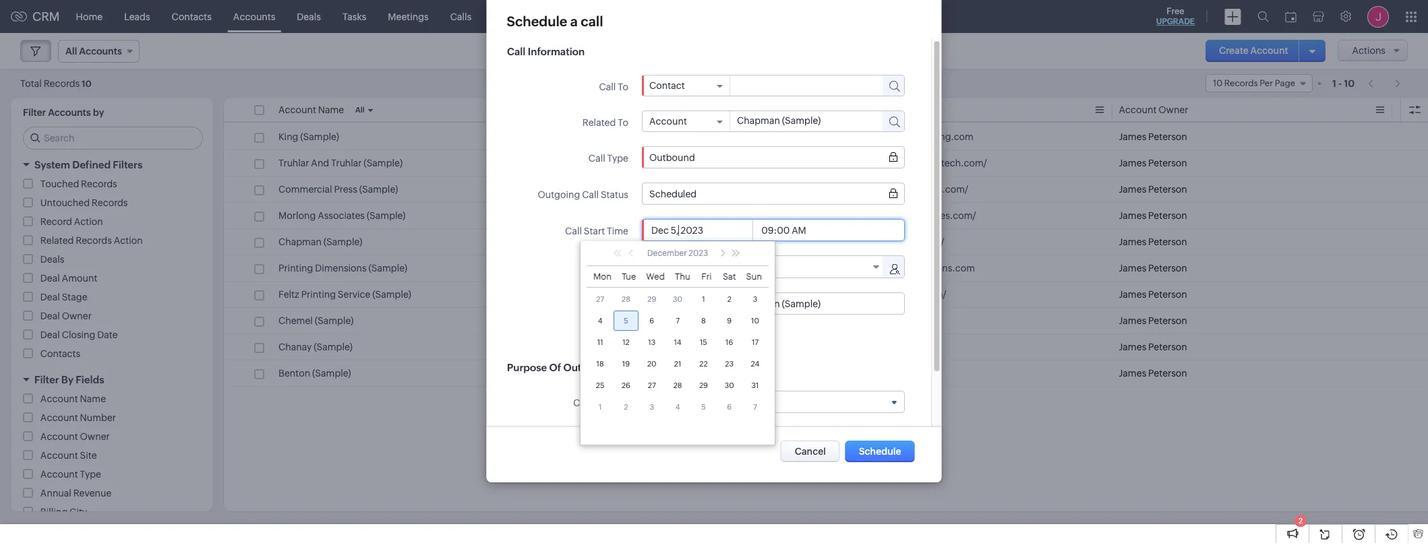 Task type: locate. For each thing, give the bounding box(es) containing it.
deals
[[297, 11, 321, 22], [40, 254, 64, 265]]

james for http://bentonus.com/
[[1119, 368, 1147, 379]]

chemel (sample)
[[279, 316, 354, 327]]

http://morlongassociates.com/
[[839, 210, 977, 221]]

1 left -
[[1333, 78, 1337, 89]]

555-555-5555 for king (sample)
[[559, 132, 620, 142]]

type
[[607, 153, 628, 164], [80, 470, 101, 480]]

truhlar left and
[[279, 158, 309, 169]]

james peterson for http://chanayus.com/
[[1119, 342, 1188, 353]]

site
[[80, 451, 97, 461]]

james for http://chanayus.com/
[[1119, 342, 1147, 353]]

0 horizontal spatial 3
[[650, 403, 654, 411]]

0 horizontal spatial related
[[40, 235, 74, 246]]

james for http://truhlarandtruhlartech.com/
[[1119, 158, 1147, 169]]

by
[[61, 374, 74, 386]]

http://printingdimensions.com
[[839, 263, 976, 274]]

navigation
[[1362, 74, 1409, 93]]

account name up account number
[[40, 394, 106, 405]]

reports
[[493, 11, 528, 22]]

0 horizontal spatial action
[[74, 217, 103, 227]]

4 deal from the top
[[40, 330, 60, 341]]

to down call to
[[618, 117, 628, 128]]

1 vertical spatial 5
[[702, 403, 706, 411]]

to for related to
[[618, 117, 628, 128]]

1 vertical spatial deals
[[40, 254, 64, 265]]

purpose
[[507, 362, 547, 374], [592, 398, 628, 409]]

None button
[[781, 441, 840, 463], [846, 441, 915, 463], [781, 441, 840, 463], [846, 441, 915, 463]]

0 vertical spatial 1
[[1333, 78, 1337, 89]]

5555 down mon
[[598, 289, 620, 300]]

30 down 23
[[725, 382, 734, 390]]

1 horizontal spatial action
[[114, 235, 143, 246]]

0 vertical spatial 28
[[622, 295, 631, 303]]

call down related to
[[588, 153, 605, 164]]

call down start on the top left
[[580, 262, 597, 273]]

5555 for http://feltzprinting.com/
[[598, 289, 620, 300]]

1 vertical spatial printing
[[301, 289, 336, 300]]

accounts
[[233, 11, 275, 22], [48, 107, 91, 118]]

0 horizontal spatial account owner
[[40, 432, 110, 443]]

9 5555 from the top
[[598, 368, 620, 379]]

3 deal from the top
[[40, 311, 60, 322]]

deal stage
[[40, 292, 87, 303]]

10
[[1345, 78, 1355, 89], [82, 79, 92, 89], [752, 317, 760, 325]]

14
[[674, 339, 682, 347]]

row group
[[224, 124, 1429, 387]]

schedule a call
[[507, 13, 603, 29]]

1 vertical spatial accounts
[[48, 107, 91, 118]]

printing down "chapman"
[[279, 263, 313, 274]]

call
[[507, 46, 525, 57], [599, 82, 616, 92], [588, 153, 605, 164], [582, 190, 599, 200], [565, 226, 582, 237], [580, 262, 597, 273], [612, 362, 630, 374], [573, 398, 590, 409]]

tue
[[622, 272, 636, 282]]

5 down the 22
[[702, 403, 706, 411]]

accounts left by
[[48, 107, 91, 118]]

name for account number
[[80, 394, 106, 405]]

contacts right leads
[[172, 11, 212, 22]]

king (sample) link
[[279, 130, 339, 144]]

deal up "deal stage"
[[40, 273, 60, 284]]

7 5555 from the top
[[598, 316, 620, 327]]

27 down mon
[[596, 295, 605, 303]]

call for purpose
[[573, 398, 590, 409]]

commercial
[[279, 184, 332, 195]]

call start time
[[565, 226, 628, 237]]

(sample) up printing dimensions (sample) "link" at left
[[324, 237, 363, 248]]

0 vertical spatial to
[[618, 82, 628, 92]]

type for call type
[[607, 153, 628, 164]]

5555 left tue
[[598, 263, 620, 274]]

7 up 14
[[676, 317, 680, 325]]

7 down 31
[[754, 403, 758, 411]]

10 up 17
[[752, 317, 760, 325]]

555-555-5555 down call type
[[559, 184, 620, 195]]

call up 26
[[612, 362, 630, 374]]

type up the revenue in the bottom of the page
[[80, 470, 101, 480]]

1 vertical spatial 4
[[676, 403, 680, 411]]

5555 for http://chemelus.com/
[[598, 316, 620, 327]]

0 vertical spatial accounts
[[233, 11, 275, 22]]

accounts inside accounts link
[[233, 11, 275, 22]]

2 5555 from the top
[[598, 158, 620, 169]]

call left start on the top left
[[565, 226, 582, 237]]

purpose left of
[[507, 362, 547, 374]]

printing inside "link"
[[279, 263, 313, 274]]

deal
[[40, 273, 60, 284], [40, 292, 60, 303], [40, 311, 60, 322], [40, 330, 60, 341]]

6 up 13
[[650, 317, 654, 325]]

5555 down related to
[[598, 132, 620, 142]]

upgrade
[[1157, 17, 1195, 26]]

purpose down 25
[[592, 398, 628, 409]]

calls
[[450, 11, 472, 22]]

deal down "deal stage"
[[40, 311, 60, 322]]

mmm d, yyyy text field
[[649, 225, 753, 236]]

press
[[334, 184, 357, 195]]

0 vertical spatial 2
[[728, 295, 732, 303]]

1 vertical spatial action
[[114, 235, 143, 246]]

1 horizontal spatial name
[[318, 105, 344, 115]]

1 horizontal spatial 3
[[753, 295, 758, 303]]

records up filter accounts by
[[44, 78, 80, 89]]

0 vertical spatial name
[[318, 105, 344, 115]]

1 horizontal spatial 2
[[728, 295, 732, 303]]

0 horizontal spatial name
[[80, 394, 106, 405]]

5555 up the call owner
[[598, 237, 620, 248]]

10 right -
[[1345, 78, 1355, 89]]

james for http://chapmanus.com/
[[1119, 237, 1147, 248]]

1 horizontal spatial 7
[[754, 403, 758, 411]]

0 vertical spatial contacts
[[172, 11, 212, 22]]

contacts link
[[161, 0, 223, 33]]

0 vertical spatial account owner
[[1119, 105, 1189, 115]]

6 down 23
[[727, 403, 732, 411]]

1 horizontal spatial account name
[[279, 105, 344, 115]]

account
[[1251, 45, 1289, 56], [279, 105, 316, 115], [1119, 105, 1157, 115], [649, 116, 687, 127], [40, 394, 78, 405], [40, 413, 78, 424], [40, 432, 78, 443], [40, 451, 78, 461], [40, 470, 78, 480]]

5555 down 18 on the left bottom of the page
[[598, 368, 620, 379]]

name
[[318, 105, 344, 115], [80, 394, 106, 405]]

filters
[[113, 159, 143, 171]]

records down record action
[[76, 235, 112, 246]]

printing dimensions (sample)
[[279, 263, 408, 274]]

0 horizontal spatial 4
[[598, 317, 603, 325]]

1 vertical spatial 3
[[650, 403, 654, 411]]

related up call type
[[582, 117, 616, 128]]

printing dimensions (sample) link
[[279, 262, 408, 275]]

0 horizontal spatial 2
[[624, 403, 628, 411]]

(sample) right associates
[[367, 210, 406, 221]]

555-555-5555 up 18 on the left bottom of the page
[[559, 342, 620, 353]]

to up related to
[[618, 82, 628, 92]]

truhlar and truhlar (sample)
[[279, 158, 403, 169]]

tasks
[[343, 11, 367, 22]]

555-555-5555 down mon
[[559, 289, 620, 300]]

0 horizontal spatial type
[[80, 470, 101, 480]]

deals left tasks link in the top left of the page
[[297, 11, 321, 22]]

Contact field
[[649, 80, 723, 91]]

records down touched records
[[92, 198, 128, 208]]

555-555-5555 for chemel (sample)
[[559, 316, 620, 327]]

1 555-555-5555 from the top
[[559, 132, 620, 142]]

1 vertical spatial 1
[[702, 295, 705, 303]]

printing up 'chemel (sample)' link
[[301, 289, 336, 300]]

5555 down 'subject'
[[598, 316, 620, 327]]

5 5555 from the top
[[598, 263, 620, 274]]

1 vertical spatial 30
[[725, 382, 734, 390]]

1 horizontal spatial 5
[[702, 403, 706, 411]]

28
[[622, 295, 631, 303], [674, 382, 682, 390]]

account name for all
[[279, 105, 344, 115]]

30 down thu
[[673, 295, 683, 303]]

4
[[598, 317, 603, 325], [676, 403, 680, 411]]

0 horizontal spatial truhlar
[[279, 158, 309, 169]]

8 555-555-5555 from the top
[[559, 342, 620, 353]]

call down reports
[[507, 46, 525, 57]]

account inside button
[[1251, 45, 1289, 56]]

6 5555 from the top
[[598, 289, 620, 300]]

0 vertical spatial 27
[[596, 295, 605, 303]]

filter down "total"
[[23, 107, 46, 118]]

(sample) right "service"
[[373, 289, 411, 300]]

10 up filter accounts by
[[82, 79, 92, 89]]

deal down deal owner
[[40, 330, 60, 341]]

555-555-5555 up outgoing call status
[[559, 158, 620, 169]]

0 vertical spatial action
[[74, 217, 103, 227]]

(sample) right press
[[359, 184, 398, 195]]

untouched records
[[40, 198, 128, 208]]

29 down the 22
[[699, 382, 708, 390]]

peterson for http://chapmanus.com/
[[1149, 237, 1188, 248]]

call purpose
[[573, 398, 628, 409]]

call for to
[[599, 82, 616, 92]]

3 down 20
[[650, 403, 654, 411]]

7 555-555-5555 from the top
[[559, 316, 620, 327]]

website
[[839, 105, 875, 115]]

555-555-5555 for chapman (sample)
[[559, 237, 620, 248]]

contacts down closing
[[40, 349, 80, 360]]

1 horizontal spatial related
[[582, 117, 616, 128]]

13
[[648, 339, 656, 347]]

related
[[582, 117, 616, 128], [40, 235, 74, 246]]

555-555-5555 down 18 on the left bottom of the page
[[559, 368, 620, 379]]

james for http://feltzprinting.com/
[[1119, 289, 1147, 300]]

benton (sample) link
[[279, 367, 351, 380]]

action down the untouched records
[[114, 235, 143, 246]]

1 vertical spatial contacts
[[40, 349, 80, 360]]

8 5555 from the top
[[598, 342, 620, 353]]

http://feltzprinting.com/
[[839, 289, 947, 300]]

accounts link
[[223, 0, 286, 33]]

1 horizontal spatial 6
[[727, 403, 732, 411]]

create account button
[[1206, 40, 1302, 62]]

0 vertical spatial filter
[[23, 107, 46, 118]]

1 horizontal spatial accounts
[[233, 11, 275, 22]]

5555 for http://truhlarandtruhlartech.com/
[[598, 158, 620, 169]]

None field
[[649, 397, 898, 408]]

None text field
[[730, 76, 871, 94]]

555-555-5555 for chanay (sample)
[[559, 342, 620, 353]]

2 to from the top
[[618, 117, 628, 128]]

(sample) up commercial press (sample) link
[[364, 158, 403, 169]]

1 down 25
[[599, 403, 602, 411]]

0 vertical spatial 6
[[650, 317, 654, 325]]

campaigns
[[549, 11, 600, 22]]

0 vertical spatial type
[[607, 153, 628, 164]]

truhlar up press
[[331, 158, 362, 169]]

james peterson for http://kingmanufacturing.com
[[1119, 132, 1188, 142]]

outgoing up 'call start time'
[[538, 190, 580, 200]]

2 horizontal spatial 2
[[1299, 517, 1303, 526]]

0 horizontal spatial 28
[[622, 295, 631, 303]]

filter for filter accounts by
[[23, 107, 46, 118]]

5555 for http://chapmanus.com/
[[598, 237, 620, 248]]

0 vertical spatial related
[[582, 117, 616, 128]]

profile element
[[1360, 0, 1398, 33]]

0 horizontal spatial 5
[[624, 317, 629, 325]]

0 horizontal spatial account name
[[40, 394, 106, 405]]

1 horizontal spatial type
[[607, 153, 628, 164]]

james for http://printingdimensions.com
[[1119, 263, 1147, 274]]

(sample) down feltz printing service (sample) link
[[315, 316, 354, 327]]

james for http://chemelus.com/
[[1119, 316, 1147, 327]]

4 down 'subject'
[[598, 317, 603, 325]]

5555 up status
[[598, 158, 620, 169]]

0 vertical spatial purpose
[[507, 362, 547, 374]]

contacts
[[172, 11, 212, 22], [40, 349, 80, 360]]

2 vertical spatial 2
[[1299, 517, 1303, 526]]

1 horizontal spatial purpose
[[592, 398, 628, 409]]

call for information
[[507, 46, 525, 57]]

records for related
[[76, 235, 112, 246]]

chapman
[[279, 237, 322, 248]]

james
[[1119, 132, 1147, 142], [1119, 158, 1147, 169], [1119, 184, 1147, 195], [1119, 210, 1147, 221], [1119, 237, 1147, 248], [649, 262, 677, 273], [1119, 263, 1147, 274], [1119, 289, 1147, 300], [1119, 316, 1147, 327], [1119, 342, 1147, 353], [1119, 368, 1147, 379]]

deal left stage
[[40, 292, 60, 303]]

system defined filters button
[[11, 153, 213, 177]]

hh:mm a text field
[[759, 225, 811, 236]]

1 deal from the top
[[40, 273, 60, 284]]

untouched
[[40, 198, 90, 208]]

call
[[581, 13, 603, 29]]

related for related to
[[582, 117, 616, 128]]

4 555-555-5555 from the top
[[559, 237, 620, 248]]

(sample) up "service"
[[369, 263, 408, 274]]

2 horizontal spatial 10
[[1345, 78, 1355, 89]]

name left all
[[318, 105, 344, 115]]

sat
[[723, 272, 736, 282]]

1 vertical spatial type
[[80, 470, 101, 480]]

1 horizontal spatial deals
[[297, 11, 321, 22]]

555-555-5555 up the call owner
[[559, 237, 620, 248]]

peterson inside field
[[679, 262, 718, 273]]

5555 for http://chanayus.com/
[[598, 342, 620, 353]]

records down the defined
[[81, 179, 117, 190]]

4 down "21"
[[676, 403, 680, 411]]

1 horizontal spatial truhlar
[[331, 158, 362, 169]]

0 vertical spatial 4
[[598, 317, 603, 325]]

10 inside total records 10
[[82, 79, 92, 89]]

outgoing up 25
[[563, 362, 609, 374]]

1 to from the top
[[618, 82, 628, 92]]

touched
[[40, 179, 79, 190]]

0 vertical spatial 30
[[673, 295, 683, 303]]

5555 down call type
[[598, 184, 620, 195]]

type up status
[[607, 153, 628, 164]]

crm link
[[11, 9, 60, 24]]

filter inside dropdown button
[[34, 374, 59, 386]]

1 vertical spatial 6
[[727, 403, 732, 411]]

account name up king (sample) link
[[279, 105, 344, 115]]

27
[[596, 295, 605, 303], [648, 382, 656, 390]]

5555 for http://bentonus.com/
[[598, 368, 620, 379]]

4 5555 from the top
[[598, 237, 620, 248]]

call left status
[[582, 190, 599, 200]]

deal for deal amount
[[40, 273, 60, 284]]

555-555-5555 for truhlar and truhlar (sample)
[[559, 158, 620, 169]]

None text field
[[730, 111, 875, 130], [649, 299, 898, 309], [730, 111, 875, 130], [649, 299, 898, 309]]

james peterson for http://bentonus.com/
[[1119, 368, 1188, 379]]

2
[[728, 295, 732, 303], [624, 403, 628, 411], [1299, 517, 1303, 526]]

row group containing king (sample)
[[224, 124, 1429, 387]]

0 horizontal spatial 29
[[648, 295, 657, 303]]

action up related records action
[[74, 217, 103, 227]]

james peterson for http://chemelus.com/
[[1119, 316, 1188, 327]]

16
[[726, 339, 734, 347]]

deal for deal stage
[[40, 292, 60, 303]]

1 truhlar from the left
[[279, 158, 309, 169]]

6 555-555-5555 from the top
[[559, 289, 620, 300]]

1 vertical spatial filter
[[34, 374, 59, 386]]

10 for 1 - 10
[[1345, 78, 1355, 89]]

0 vertical spatial 5
[[624, 317, 629, 325]]

records for untouched
[[92, 198, 128, 208]]

to for call to
[[618, 82, 628, 92]]

related down record at the top left of the page
[[40, 235, 74, 246]]

1 vertical spatial account owner
[[40, 432, 110, 443]]

0 horizontal spatial purpose
[[507, 362, 547, 374]]

free
[[1167, 6, 1185, 16]]

1 vertical spatial purpose
[[592, 398, 628, 409]]

deal for deal owner
[[40, 311, 60, 322]]

accounts left deals link
[[233, 11, 275, 22]]

0 horizontal spatial 1
[[599, 403, 602, 411]]

5 up the 12
[[624, 317, 629, 325]]

1 vertical spatial account name
[[40, 394, 106, 405]]

3 down sun
[[753, 295, 758, 303]]

by
[[93, 107, 104, 118]]

0 vertical spatial account name
[[279, 105, 344, 115]]

1 up 8 on the bottom of page
[[702, 295, 705, 303]]

december
[[648, 249, 687, 258]]

1 vertical spatial related
[[40, 235, 74, 246]]

1 vertical spatial 27
[[648, 382, 656, 390]]

deal amount
[[40, 273, 97, 284]]

555-555-5555 down start on the top left
[[559, 263, 620, 274]]

1 horizontal spatial 29
[[699, 382, 708, 390]]

27 down 20
[[648, 382, 656, 390]]

call up related to
[[599, 82, 616, 92]]

1 horizontal spatial 27
[[648, 382, 656, 390]]

5 555-555-5555 from the top
[[559, 263, 620, 274]]

call down purpose of outgoing call
[[573, 398, 590, 409]]

7
[[676, 317, 680, 325], [754, 403, 758, 411]]

amount
[[62, 273, 97, 284]]

1 horizontal spatial 1
[[702, 295, 705, 303]]

0 vertical spatial 29
[[648, 295, 657, 303]]

0 vertical spatial printing
[[279, 263, 313, 274]]

profile image
[[1368, 6, 1390, 27]]

28 down "21"
[[674, 382, 682, 390]]

name down fields
[[80, 394, 106, 405]]

chapman (sample) link
[[279, 235, 363, 249]]

555-555-5555 down related to
[[559, 132, 620, 142]]

1 5555 from the top
[[598, 132, 620, 142]]

1 vertical spatial name
[[80, 394, 106, 405]]

5555 left the 12
[[598, 342, 620, 353]]

record action
[[40, 217, 103, 227]]

deals up deal amount
[[40, 254, 64, 265]]

touched records
[[40, 179, 117, 190]]

2 deal from the top
[[40, 292, 60, 303]]

filter left the 'by'
[[34, 374, 59, 386]]

owner
[[1159, 105, 1189, 115], [599, 262, 628, 273], [62, 311, 92, 322], [80, 432, 110, 443]]

3 5555 from the top
[[598, 184, 620, 195]]

1 horizontal spatial 28
[[674, 382, 682, 390]]

http://truhlarandtruhlartech.com/
[[839, 158, 988, 169]]

city
[[70, 507, 87, 518]]

3 555-555-5555 from the top
[[559, 184, 620, 195]]

29 down wed
[[648, 295, 657, 303]]

555-555-5555 up "11"
[[559, 316, 620, 327]]

actions
[[1353, 45, 1386, 56]]

5555 for http://printingdimensions.com
[[598, 263, 620, 274]]

0 horizontal spatial 10
[[82, 79, 92, 89]]

free upgrade
[[1157, 6, 1195, 26]]

0 horizontal spatial 7
[[676, 317, 680, 325]]

28 down tue
[[622, 295, 631, 303]]

2 555-555-5555 from the top
[[559, 158, 620, 169]]

1 vertical spatial to
[[618, 117, 628, 128]]

9 555-555-5555 from the top
[[559, 368, 620, 379]]

king
[[279, 132, 298, 142]]



Task type: vqa. For each thing, say whether or not it's contained in the screenshot.


Task type: describe. For each thing, give the bounding box(es) containing it.
calls link
[[440, 0, 483, 33]]

1 vertical spatial 29
[[699, 382, 708, 390]]

of
[[549, 362, 561, 374]]

chapman (sample)
[[279, 237, 363, 248]]

Account field
[[649, 116, 723, 127]]

0 vertical spatial deals
[[297, 11, 321, 22]]

peterson for http://bentonus.com/
[[1149, 368, 1188, 379]]

http://morlongassociates.com/ link
[[839, 209, 977, 223]]

555-555-5555 for printing dimensions (sample)
[[559, 263, 620, 274]]

peterson for http://printingdimensions.com
[[1149, 263, 1188, 274]]

system
[[34, 159, 70, 171]]

james for http://morlongassociates.com/
[[1119, 210, 1147, 221]]

create account
[[1220, 45, 1289, 56]]

Scheduled field
[[649, 189, 898, 199]]

service
[[338, 289, 371, 300]]

billing
[[40, 507, 68, 518]]

5555 for http://commercialpress.com/
[[598, 184, 620, 195]]

1 vertical spatial 2
[[624, 403, 628, 411]]

morlong
[[279, 210, 316, 221]]

0 horizontal spatial accounts
[[48, 107, 91, 118]]

tasks link
[[332, 0, 377, 33]]

filter for filter by fields
[[34, 374, 59, 386]]

22
[[700, 360, 708, 368]]

2 truhlar from the left
[[331, 158, 362, 169]]

december 2023
[[648, 249, 708, 258]]

20
[[648, 360, 657, 368]]

0 horizontal spatial contacts
[[40, 349, 80, 360]]

call to
[[599, 82, 628, 92]]

king (sample)
[[279, 132, 339, 142]]

call for type
[[588, 153, 605, 164]]

filter by fields
[[34, 374, 104, 386]]

0 horizontal spatial 27
[[596, 295, 605, 303]]

chanay
[[279, 342, 312, 353]]

feltz printing service (sample)
[[279, 289, 411, 300]]

commercial press (sample)
[[279, 184, 398, 195]]

-
[[1339, 78, 1343, 89]]

http://commercialpress.com/ link
[[839, 183, 969, 196]]

http://truhlarandtruhlartech.com/ link
[[839, 157, 988, 170]]

peterson for http://kingmanufacturing.com
[[1149, 132, 1188, 142]]

555-555-5555 for feltz printing service (sample)
[[559, 289, 620, 300]]

james peterson for http://morlongassociates.com/
[[1119, 210, 1188, 221]]

name for all
[[318, 105, 344, 115]]

0 vertical spatial 7
[[676, 317, 680, 325]]

benton (sample)
[[279, 368, 351, 379]]

deal owner
[[40, 311, 92, 322]]

peterson for http://morlongassociates.com/
[[1149, 210, 1188, 221]]

0 horizontal spatial deals
[[40, 254, 64, 265]]

james peterson for http://truhlarandtruhlartech.com/
[[1119, 158, 1188, 169]]

james for http://kingmanufacturing.com
[[1119, 132, 1147, 142]]

peterson for http://truhlarandtruhlartech.com/
[[1149, 158, 1188, 169]]

(sample) inside "link"
[[369, 263, 408, 274]]

james peterson inside field
[[649, 262, 718, 273]]

call owner
[[580, 262, 628, 273]]

15
[[700, 339, 708, 347]]

1 vertical spatial 28
[[674, 382, 682, 390]]

9
[[727, 317, 732, 325]]

http://chanayus.com/
[[839, 342, 935, 353]]

555-555-5555 for commercial press (sample)
[[559, 184, 620, 195]]

Search text field
[[24, 127, 202, 149]]

1 horizontal spatial 30
[[725, 382, 734, 390]]

james peterson for http://chapmanus.com/
[[1119, 237, 1188, 248]]

26
[[622, 382, 631, 390]]

total
[[20, 78, 42, 89]]

http://chemelus.com/
[[839, 316, 936, 327]]

account name for account number
[[40, 394, 106, 405]]

leads link
[[113, 0, 161, 33]]

outgoing call status
[[538, 190, 628, 200]]

call for owner
[[580, 262, 597, 273]]

8
[[702, 317, 706, 325]]

related for related records action
[[40, 235, 74, 246]]

stage
[[62, 292, 87, 303]]

1 vertical spatial outgoing
[[563, 362, 609, 374]]

contact
[[649, 80, 685, 91]]

associates
[[318, 210, 365, 221]]

5555 for http://kingmanufacturing.com
[[598, 132, 620, 142]]

total records 10
[[20, 78, 92, 89]]

10 for total records 10
[[82, 79, 92, 89]]

meetings
[[388, 11, 429, 22]]

start
[[584, 226, 605, 237]]

dimensions
[[315, 263, 367, 274]]

closing
[[62, 330, 95, 341]]

call for start
[[565, 226, 582, 237]]

2 vertical spatial 1
[[599, 403, 602, 411]]

11
[[597, 339, 603, 347]]

record
[[40, 217, 72, 227]]

annual revenue
[[40, 488, 112, 499]]

sun
[[746, 272, 762, 282]]

1 horizontal spatial account owner
[[1119, 105, 1189, 115]]

records for total
[[44, 78, 80, 89]]

feltz
[[279, 289, 299, 300]]

0 vertical spatial outgoing
[[538, 190, 580, 200]]

http://chapmanus.com/ link
[[839, 235, 945, 249]]

(sample) down chanay (sample) link
[[312, 368, 351, 379]]

home
[[76, 11, 103, 22]]

deal for deal closing date
[[40, 330, 60, 341]]

0 vertical spatial 3
[[753, 295, 758, 303]]

wed
[[646, 272, 665, 282]]

21
[[674, 360, 682, 368]]

18
[[597, 360, 604, 368]]

http://kingmanufacturing.com link
[[839, 130, 974, 144]]

related records action
[[40, 235, 143, 246]]

0 horizontal spatial 6
[[650, 317, 654, 325]]

time
[[607, 226, 628, 237]]

25
[[596, 382, 605, 390]]

revenue
[[73, 488, 112, 499]]

james for http://commercialpress.com/
[[1119, 184, 1147, 195]]

records for touched
[[81, 179, 117, 190]]

(sample) up and
[[300, 132, 339, 142]]

1 horizontal spatial 10
[[752, 317, 760, 325]]

related to
[[582, 117, 628, 128]]

19
[[623, 360, 630, 368]]

0 horizontal spatial 30
[[673, 295, 683, 303]]

deals link
[[286, 0, 332, 33]]

peterson for http://chanayus.com/
[[1149, 342, 1188, 353]]

james peterson for http://feltzprinting.com/
[[1119, 289, 1188, 300]]

http://bentonus.com/
[[839, 368, 935, 379]]

account site
[[40, 451, 97, 461]]

commercial press (sample) link
[[279, 183, 398, 196]]

james inside james peterson field
[[649, 262, 677, 273]]

James Peterson field
[[643, 256, 884, 278]]

chemel
[[279, 316, 313, 327]]

peterson for http://chemelus.com/
[[1149, 316, 1188, 327]]

system defined filters
[[34, 159, 143, 171]]

1 vertical spatial 7
[[754, 403, 758, 411]]

2 horizontal spatial 1
[[1333, 78, 1337, 89]]

peterson for http://commercialpress.com/
[[1149, 184, 1188, 195]]

Outbound field
[[649, 152, 898, 163]]

reports link
[[483, 0, 539, 33]]

james peterson for http://commercialpress.com/
[[1119, 184, 1188, 195]]

http://chemelus.com/ link
[[839, 314, 936, 328]]

meetings link
[[377, 0, 440, 33]]

(sample) down chemel (sample)
[[314, 342, 353, 353]]

chanay (sample)
[[279, 342, 353, 353]]

peterson for http://feltzprinting.com/
[[1149, 289, 1188, 300]]

31
[[752, 382, 759, 390]]

type for account type
[[80, 470, 101, 480]]

555-555-5555 for benton (sample)
[[559, 368, 620, 379]]

http://chapmanus.com/
[[839, 237, 945, 248]]

filter by fields button
[[11, 368, 213, 392]]

benton
[[279, 368, 310, 379]]

deal closing date
[[40, 330, 118, 341]]

1 horizontal spatial 4
[[676, 403, 680, 411]]

james peterson for http://printingdimensions.com
[[1119, 263, 1188, 274]]

feltz printing service (sample) link
[[279, 288, 411, 302]]



